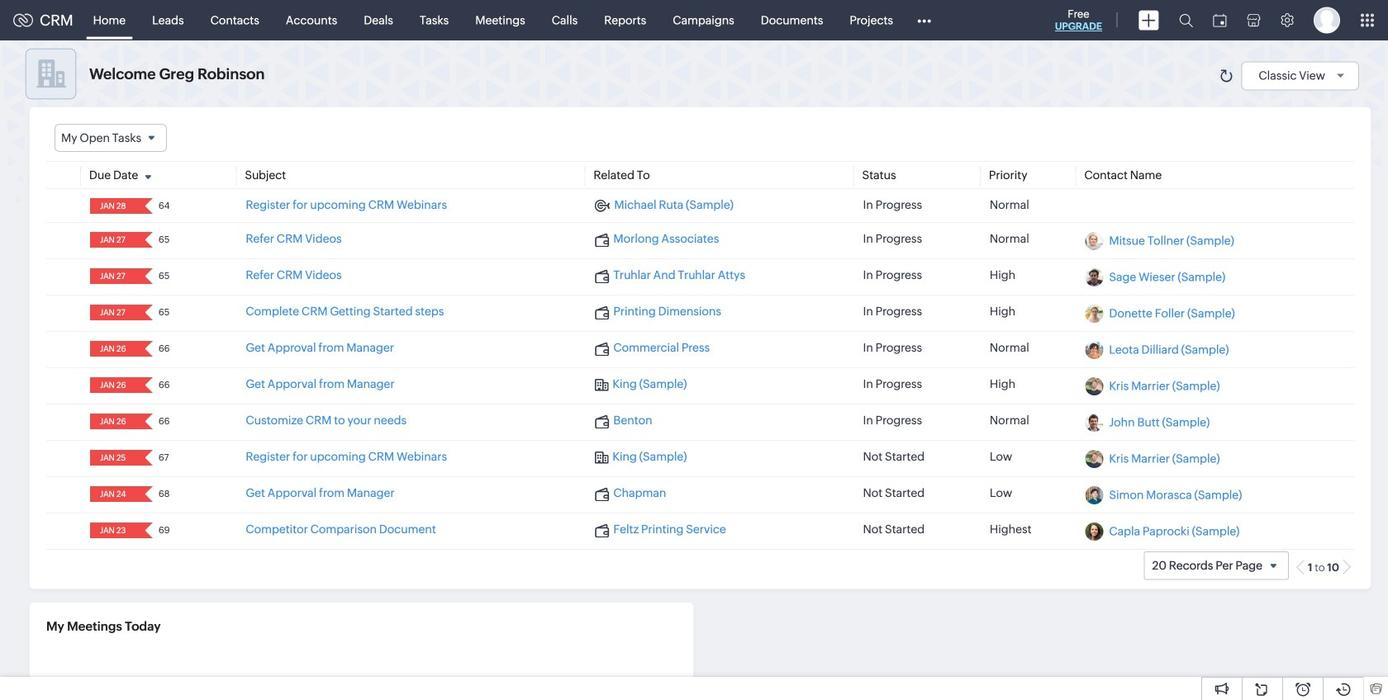 Task type: describe. For each thing, give the bounding box(es) containing it.
Other Modules field
[[906, 7, 942, 33]]

logo image
[[13, 14, 33, 27]]

search element
[[1169, 0, 1203, 40]]

search image
[[1179, 13, 1193, 27]]



Task type: locate. For each thing, give the bounding box(es) containing it.
create menu image
[[1139, 10, 1159, 30]]

profile image
[[1314, 7, 1340, 33]]

profile element
[[1304, 0, 1350, 40]]

None field
[[55, 124, 167, 152], [95, 198, 134, 214], [95, 232, 134, 248], [95, 269, 134, 284], [95, 305, 134, 321], [95, 341, 134, 357], [95, 378, 134, 393], [95, 414, 134, 430], [95, 450, 134, 466], [95, 487, 134, 503], [95, 523, 134, 539], [55, 124, 167, 152], [95, 198, 134, 214], [95, 232, 134, 248], [95, 269, 134, 284], [95, 305, 134, 321], [95, 341, 134, 357], [95, 378, 134, 393], [95, 414, 134, 430], [95, 450, 134, 466], [95, 487, 134, 503], [95, 523, 134, 539]]

create menu element
[[1129, 0, 1169, 40]]

calendar image
[[1213, 14, 1227, 27]]



Task type: vqa. For each thing, say whether or not it's contained in the screenshot.
Profile image on the top
yes



